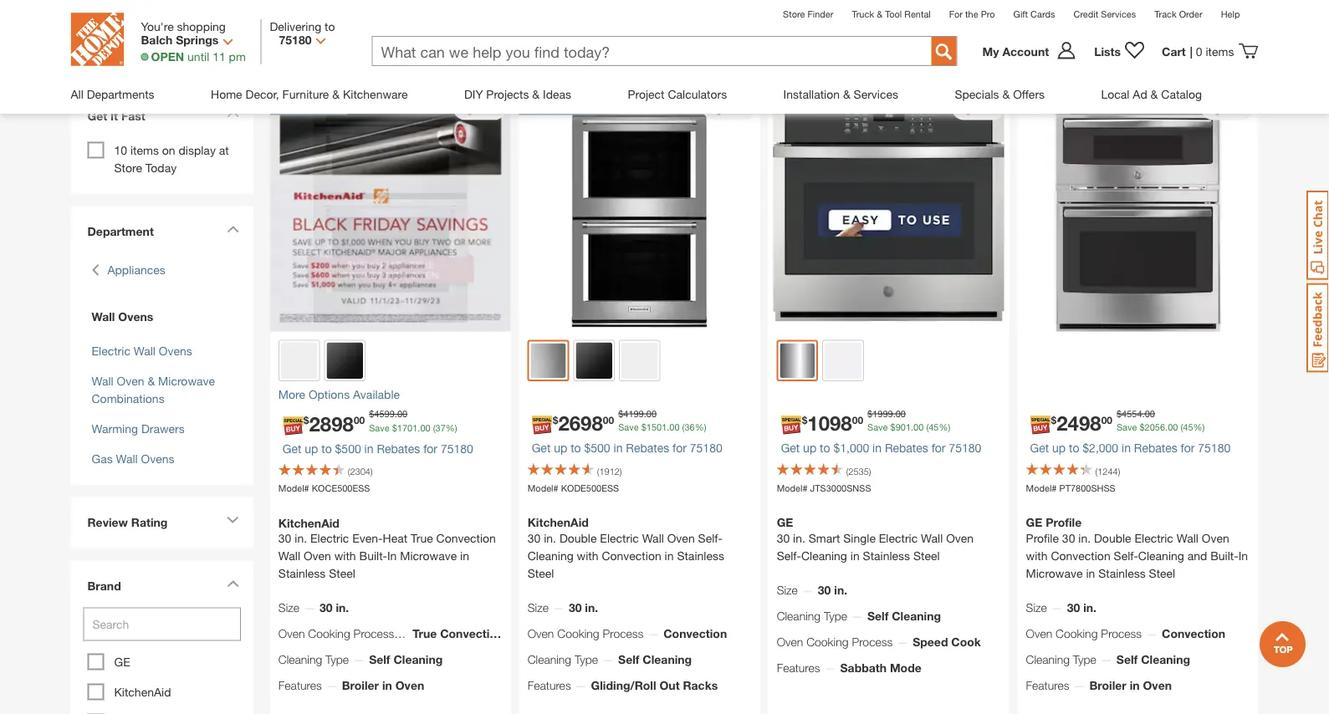 Task type: locate. For each thing, give the bounding box(es) containing it.
rebates down 2056
[[1134, 442, 1177, 455]]

2 vertical spatial microwave
[[1026, 567, 1083, 580]]

electric inside kitchenaid 30 in. electric even-heat true convection wall oven with built-in microwave in stainless steel
[[310, 532, 349, 546]]

for inside $ 4199 . 00 save $ 1501 . 00 ( 36 %) get up to $500 in  rebates for 75180
[[673, 442, 687, 455]]

save down 1999
[[867, 422, 888, 433]]

save inside $ 4554 . 00 save $ 2056 . 00 ( 45 %) get up to $2,000 in  rebates for 75180
[[1117, 422, 1137, 433]]

get inside $ 4199 . 00 save $ 1501 . 00 ( 36 %) get up to $500 in  rebates for 75180
[[532, 442, 551, 455]]

items right 0
[[1206, 44, 1234, 58]]

built- down even-
[[359, 550, 387, 563]]

1912
[[599, 466, 620, 477]]

1 horizontal spatial best
[[528, 96, 553, 110]]

) down get up to $2,000 in  rebates for 75180 button in the bottom right of the page
[[1118, 466, 1120, 477]]

00 up 2056
[[1145, 409, 1155, 419]]

model# for 2898
[[278, 483, 309, 494]]

cleaning type
[[777, 609, 847, 623], [528, 653, 598, 667], [1026, 653, 1096, 667], [278, 653, 349, 667]]

1 horizontal spatial broiler
[[1089, 679, 1127, 693]]

get up the model# jts3000snss at the right of the page
[[781, 442, 800, 455]]

shopping
[[177, 19, 226, 33]]

( up koce500ess
[[348, 467, 350, 478]]

& left offers
[[1002, 87, 1010, 101]]

0 horizontal spatial double
[[559, 532, 597, 545]]

45 inside '$ 1999 . 00 save $ 901 . 00 ( 45 %) get up to $1,000 in  rebates for 75180'
[[929, 422, 939, 433]]

convection inside kitchenaid 30 in. double electric wall oven self- cleaning with convection in stainless steel
[[602, 549, 661, 563]]

wall oven size: 30 in. button
[[162, 58, 324, 83]]

up inside $ 4599 . 00 save $ 1701 . 00 ( 37 %) get up to $500 in  rebates for 75180
[[305, 442, 318, 456]]

$500
[[584, 442, 610, 455], [335, 442, 361, 456]]

1 vertical spatial store
[[114, 161, 142, 175]]

)
[[620, 466, 622, 477], [869, 466, 871, 477], [1118, 466, 1120, 477], [371, 467, 373, 478]]

store down 10
[[114, 161, 142, 175]]

ovens up electric wall ovens link
[[118, 310, 153, 324]]

with down even-
[[334, 550, 356, 563]]

0 horizontal spatial 45
[[929, 422, 939, 433]]

get for 2698
[[532, 442, 551, 455]]

.
[[644, 409, 646, 419], [893, 409, 896, 419], [1142, 409, 1145, 419], [395, 409, 397, 420], [667, 422, 669, 433], [911, 422, 914, 433], [1165, 422, 1168, 433], [418, 423, 420, 434]]

%) inside $ 4554 . 00 save $ 2056 . 00 ( 45 %) get up to $2,000 in  rebates for 75180
[[1193, 422, 1205, 433]]

kitchenaid down ge link
[[114, 686, 171, 700]]

get it fast link
[[79, 100, 245, 138]]

1 best from the left
[[278, 96, 304, 110]]

ge for ge
[[777, 516, 793, 530]]

true
[[411, 532, 433, 546], [413, 627, 437, 641]]

%) inside $ 4199 . 00 save $ 1501 . 00 ( 36 %) get up to $500 in  rebates for 75180
[[695, 422, 706, 433]]

& up combinations
[[148, 375, 155, 389]]

00 inside $ 2498 00
[[1101, 415, 1112, 426]]

0 horizontal spatial ge
[[114, 656, 130, 670]]

( up 'pt7800shss'
[[1095, 466, 1098, 477]]

up inside '$ 1999 . 00 save $ 901 . 00 ( 45 %) get up to $1,000 in  rebates for 75180'
[[803, 442, 817, 455]]

amperage
[[96, 0, 150, 5]]

up down 2498
[[1052, 442, 1066, 455]]

up inside $ 4199 . 00 save $ 1501 . 00 ( 36 %) get up to $500 in  rebates for 75180
[[554, 442, 567, 455]]

with for double
[[577, 549, 599, 563]]

up for 2898
[[305, 442, 318, 456]]

save for 2498
[[1117, 422, 1137, 433]]

save down 4554
[[1117, 422, 1137, 433]]

0 horizontal spatial kitchenaid
[[114, 686, 171, 700]]

1 45 from the left
[[929, 422, 939, 433]]

$ 1999 . 00 save $ 901 . 00 ( 45 %) get up to $1,000 in  rebates for 75180
[[781, 409, 981, 455]]

all
[[71, 87, 83, 101]]

steel
[[913, 549, 940, 563], [528, 567, 554, 580], [1149, 567, 1175, 580], [329, 567, 355, 581]]

) for 2898
[[371, 467, 373, 478]]

to inside $ 4554 . 00 save $ 2056 . 00 ( 45 %) get up to $2,000 in  rebates for 75180
[[1069, 442, 1079, 455]]

kitchenaid inside kitchenaid 30 in. double electric wall oven self- cleaning with convection in stainless steel
[[528, 516, 589, 530]]

( right 1701
[[433, 423, 435, 434]]

seller left 'kitchenware'
[[307, 96, 339, 110]]

save for 1098
[[867, 422, 888, 433]]

30 inside ge profile profile 30 in. double electric wall oven with convection self-cleaning and built-in microwave in stainless steel
[[1062, 532, 1075, 545]]

10
[[114, 144, 127, 158]]

1 double from the left
[[559, 532, 597, 545]]

kitchenaid 30 in. electric even-heat true convection wall oven with built-in microwave in stainless steel
[[278, 517, 496, 581]]

self
[[867, 609, 889, 623], [618, 653, 639, 667], [1117, 653, 1138, 667], [369, 653, 390, 667]]

%) right 2056
[[1193, 422, 1205, 433]]

best seller for 2898
[[278, 96, 339, 110]]

black stainless image
[[327, 343, 363, 379], [576, 343, 612, 379]]

with inside kitchenaid 30 in. double electric wall oven self- cleaning with convection in stainless steel
[[577, 549, 599, 563]]

ge inside ge 30 in. smart single electric wall oven self-cleaning in stainless steel
[[777, 516, 793, 530]]

to down 2498
[[1069, 442, 1079, 455]]

type
[[824, 609, 847, 623], [575, 653, 598, 667], [1073, 653, 1096, 667], [325, 653, 349, 667]]

1 horizontal spatial self-
[[777, 549, 801, 563]]

items right 10
[[130, 144, 159, 158]]

2698
[[558, 411, 603, 435]]

even-
[[352, 532, 383, 546]]

30 in. down kitchenaid 30 in. double electric wall oven self- cleaning with convection in stainless steel at the bottom of the page
[[569, 601, 598, 615]]

cleaning inside ge profile profile 30 in. double electric wall oven with convection self-cleaning and built-in microwave in stainless steel
[[1138, 549, 1184, 563]]

delivering
[[270, 19, 321, 33]]

0 horizontal spatial get up to $500 in  rebates for 75180 button
[[283, 442, 473, 456]]

self- inside ge profile profile 30 in. double electric wall oven with convection self-cleaning and built-in microwave in stainless steel
[[1114, 549, 1138, 563]]

features
[[777, 661, 820, 675], [528, 679, 571, 693], [1026, 679, 1069, 693], [278, 679, 322, 693]]

$ inside $ 2498 00
[[1051, 415, 1057, 426]]

get for 1098
[[781, 442, 800, 455]]

save down 4199 on the bottom left of page
[[618, 422, 639, 433]]

) down the get up to $1,000 in  rebates for 75180 button
[[869, 466, 871, 477]]

my
[[982, 44, 999, 58]]

services
[[1101, 8, 1136, 19], [854, 87, 898, 101]]

results
[[100, 61, 154, 79]]

%) for 2898
[[446, 423, 457, 434]]

get up model# kode500ess
[[532, 442, 551, 455]]

stainless
[[677, 549, 724, 563], [863, 549, 910, 563], [1098, 567, 1146, 580], [278, 567, 326, 581]]

1 horizontal spatial best seller
[[528, 96, 588, 110]]

0 horizontal spatial store
[[114, 161, 142, 175]]

in inside ge 30 in. smart single electric wall oven self-cleaning in stainless steel
[[851, 549, 860, 563]]

on
[[162, 144, 175, 158]]

get up to $500 in  rebates for 75180 button up the 2304
[[283, 442, 473, 456]]

%) inside '$ 1999 . 00 save $ 901 . 00 ( 45 %) get up to $1,000 in  rebates for 75180'
[[939, 422, 951, 433]]

rebates down 1701
[[377, 442, 420, 456]]

1 horizontal spatial ge
[[777, 516, 793, 530]]

in. down 'pt7800shss'
[[1078, 532, 1091, 545]]

with down model# pt7800shss
[[1026, 549, 1048, 563]]

1 vertical spatial caret icon image
[[227, 517, 239, 524]]

( 2535 )
[[846, 466, 871, 477]]

0 horizontal spatial in
[[387, 550, 397, 563]]

wall inside ge 30 in. smart single electric wall oven self-cleaning in stainless steel
[[921, 532, 943, 545]]

1 vertical spatial true
[[413, 627, 437, 641]]

track
[[1154, 8, 1177, 19]]

30 in. smart single electric wall oven self-cleaning in stainless steel image
[[768, 91, 1009, 332]]

heat
[[383, 532, 407, 546]]

oven cooking process
[[528, 627, 643, 641], [1026, 627, 1142, 641], [278, 627, 394, 641], [777, 635, 893, 649]]

departments
[[87, 87, 154, 101]]

get up model# koce500ess
[[283, 442, 301, 456]]

0 horizontal spatial best seller
[[278, 96, 339, 110]]

0 horizontal spatial items
[[130, 144, 159, 158]]

built-
[[1211, 549, 1239, 563], [359, 550, 387, 563]]

caret icon image
[[227, 226, 239, 233], [227, 517, 239, 524], [227, 581, 239, 588]]

1 horizontal spatial items
[[1206, 44, 1234, 58]]

%) right 1701
[[446, 423, 457, 434]]

to inside $ 4599 . 00 save $ 1701 . 00 ( 37 %) get up to $500 in  rebates for 75180
[[321, 442, 332, 456]]

rebates inside $ 4554 . 00 save $ 2056 . 00 ( 45 %) get up to $2,000 in  rebates for 75180
[[1134, 442, 1177, 455]]

store inside 10 items on display at store today
[[114, 161, 142, 175]]

2 horizontal spatial with
[[1026, 549, 1048, 563]]

profile
[[1046, 516, 1082, 530], [1026, 532, 1059, 545]]

2 horizontal spatial microwave
[[1026, 567, 1083, 580]]

& right ad
[[1151, 87, 1158, 101]]

30 inside the amperage (amps): 30 a
[[132, 8, 145, 22]]

get inside '$ 1999 . 00 save $ 901 . 00 ( 45 %) get up to $1,000 in  rebates for 75180'
[[781, 442, 800, 455]]

the home depot logo link
[[71, 13, 124, 66]]

1 horizontal spatial seller
[[556, 96, 588, 110]]

in. down model# koce500ess
[[295, 532, 307, 546]]

1 horizontal spatial $500
[[584, 442, 610, 455]]

model# left 'kode500ess'
[[528, 483, 558, 494]]

to inside $ 4199 . 00 save $ 1501 . 00 ( 36 %) get up to $500 in  rebates for 75180
[[571, 442, 581, 455]]

with
[[577, 549, 599, 563], [1026, 549, 1048, 563], [334, 550, 356, 563]]

black stainless image up more options available
[[327, 343, 363, 379]]

oven inside kitchenaid 30 in. double electric wall oven self- cleaning with convection in stainless steel
[[667, 532, 695, 545]]

help link
[[1221, 8, 1240, 19]]

my account
[[982, 44, 1049, 58]]

wall ovens link
[[87, 309, 237, 326]]

1 horizontal spatial built-
[[1211, 549, 1239, 563]]

1 vertical spatial ovens
[[159, 345, 192, 358]]

kode500ess
[[561, 483, 619, 494]]

75180 inside $ 4199 . 00 save $ 1501 . 00 ( 36 %) get up to $500 in  rebates for 75180
[[690, 442, 722, 455]]

cleaning
[[528, 549, 574, 563], [801, 549, 847, 563], [1138, 549, 1184, 563], [777, 609, 821, 623], [892, 609, 941, 623], [528, 653, 571, 667], [643, 653, 692, 667], [1026, 653, 1070, 667], [1141, 653, 1190, 667], [278, 653, 322, 667], [393, 653, 443, 667]]

in. down smart
[[834, 583, 847, 597]]

30 in. double electric wall oven self-cleaning with convection in stainless steel image
[[519, 91, 760, 332]]

built- right the and
[[1211, 549, 1239, 563]]

rebates down "901"
[[885, 442, 928, 455]]

to for 2698
[[571, 442, 581, 455]]

cook
[[951, 635, 981, 649]]

2 double from the left
[[1094, 532, 1131, 545]]

2 vertical spatial ovens
[[141, 453, 174, 466]]

%) right "901"
[[939, 422, 951, 433]]

rebates for 2698
[[626, 442, 669, 455]]

sort by: top sellers
[[1126, 57, 1233, 71]]

0 vertical spatial services
[[1101, 8, 1136, 19]]

0 vertical spatial true
[[411, 532, 433, 546]]

1 vertical spatial items
[[130, 144, 159, 158]]

ge 30 in. smart single electric wall oven self-cleaning in stainless steel
[[777, 516, 974, 563]]

. up get up to $2,000 in  rebates for 75180 button in the bottom right of the page
[[1165, 422, 1168, 433]]

30 in. down kitchenaid 30 in. electric even-heat true convection wall oven with built-in microwave in stainless steel
[[320, 601, 349, 615]]

rebates inside '$ 1999 . 00 save $ 901 . 00 ( 45 %) get up to $1,000 in  rebates for 75180'
[[885, 442, 928, 455]]

in. down model# kode500ess
[[544, 532, 556, 545]]

electric inside ge 30 in. smart single electric wall oven self-cleaning in stainless steel
[[879, 532, 918, 545]]

2 best from the left
[[528, 96, 553, 110]]

best for 2698
[[528, 96, 553, 110]]

get for 2498
[[1030, 442, 1049, 455]]

( inside $ 4554 . 00 save $ 2056 . 00 ( 45 %) get up to $2,000 in  rebates for 75180
[[1181, 422, 1183, 433]]

home decor, furniture & kitchenware
[[211, 87, 408, 101]]

in. left smart
[[793, 532, 805, 545]]

$500 inside $ 4599 . 00 save $ 1701 . 00 ( 37 %) get up to $500 in  rebates for 75180
[[335, 442, 361, 456]]

%) inside $ 4599 . 00 save $ 1701 . 00 ( 37 %) get up to $500 in  rebates for 75180
[[446, 423, 457, 434]]

0 horizontal spatial broiler in oven
[[342, 679, 424, 693]]

30 in. for 2898
[[320, 601, 349, 615]]

oven inside wall oven & microwave combinations
[[117, 375, 144, 389]]

0 vertical spatial microwave
[[158, 375, 215, 389]]

to down 2898
[[321, 442, 332, 456]]

to for 2498
[[1069, 442, 1079, 455]]

caret icon image down at
[[227, 226, 239, 233]]

00 left 4554
[[1101, 415, 1112, 426]]

1 horizontal spatial get up to $500 in  rebates for 75180 button
[[532, 442, 722, 455]]

double inside ge profile profile 30 in. double electric wall oven with convection self-cleaning and built-in microwave in stainless steel
[[1094, 532, 1131, 545]]

00 left the 4599
[[354, 415, 365, 427]]

built- inside kitchenaid 30 in. electric even-heat true convection wall oven with built-in microwave in stainless steel
[[359, 550, 387, 563]]

2 seller from the left
[[556, 96, 588, 110]]

fast
[[121, 110, 145, 123]]

1 horizontal spatial double
[[1094, 532, 1131, 545]]

1 horizontal spatial in
[[1239, 549, 1248, 563]]

ovens down the "drawers"
[[141, 453, 174, 466]]

) down $ 4199 . 00 save $ 1501 . 00 ( 36 %) get up to $500 in  rebates for 75180
[[620, 466, 622, 477]]

1 horizontal spatial 45
[[1183, 422, 1193, 433]]

caret icon image for brand
[[227, 581, 239, 588]]

45 right "901"
[[929, 422, 939, 433]]

in. inside button
[[280, 63, 292, 77]]

2 vertical spatial caret icon image
[[227, 581, 239, 588]]

2 horizontal spatial ge
[[1026, 516, 1042, 530]]

in. down ge profile profile 30 in. double electric wall oven with convection self-cleaning and built-in microwave in stainless steel
[[1083, 601, 1097, 615]]

cleaning inside kitchenaid 30 in. double electric wall oven self- cleaning with convection in stainless steel
[[528, 549, 574, 563]]

$500 for 2698
[[584, 442, 610, 455]]

( 1244 )
[[1095, 466, 1120, 477]]

up for 2498
[[1052, 442, 1066, 455]]

1 horizontal spatial microwave
[[400, 550, 457, 563]]

0 horizontal spatial microwave
[[158, 375, 215, 389]]

more
[[278, 388, 305, 402]]

1 horizontal spatial white image
[[825, 343, 861, 379]]

1 horizontal spatial with
[[577, 549, 599, 563]]

( right 2056
[[1181, 422, 1183, 433]]

track order link
[[1154, 8, 1203, 19]]

0 horizontal spatial with
[[334, 550, 356, 563]]

0 horizontal spatial built-
[[359, 550, 387, 563]]

truck & tool rental
[[852, 8, 931, 19]]

0 horizontal spatial best
[[278, 96, 304, 110]]

stainless inside kitchenaid 30 in. electric even-heat true convection wall oven with built-in microwave in stainless steel
[[278, 567, 326, 581]]

$500 up 1912
[[584, 442, 610, 455]]

stainless steel image
[[531, 344, 566, 379]]

1 horizontal spatial store
[[783, 8, 805, 19]]

00 inside $ 2898 00
[[354, 415, 365, 427]]

rebates down the 1501
[[626, 442, 669, 455]]

mode
[[890, 661, 922, 675]]

brand link
[[79, 570, 245, 608]]

1 horizontal spatial broiler in oven
[[1089, 679, 1172, 693]]

account
[[1002, 44, 1049, 58]]

brand
[[87, 580, 121, 593]]

broiler in oven
[[1089, 679, 1172, 693], [342, 679, 424, 693]]

$ up model# pt7800shss
[[1051, 415, 1057, 426]]

$ down the 4599
[[392, 423, 397, 434]]

save inside $ 4199 . 00 save $ 1501 . 00 ( 36 %) get up to $500 in  rebates for 75180
[[618, 422, 639, 433]]

kitchenware
[[343, 87, 408, 101]]

30 inside button
[[263, 63, 276, 77]]

size for 1098
[[777, 583, 798, 597]]

75180 inside '$ 1999 . 00 save $ 901 . 00 ( 45 %) get up to $1,000 in  rebates for 75180'
[[949, 442, 981, 455]]

amperage (amps): 30 a
[[90, 0, 156, 22]]

( right the 1501
[[682, 422, 685, 433]]

store left finder
[[783, 8, 805, 19]]

0 vertical spatial ovens
[[118, 310, 153, 324]]

save down the 4599
[[369, 423, 390, 434]]

1 horizontal spatial black stainless image
[[576, 343, 612, 379]]

2 best seller from the left
[[528, 96, 588, 110]]

in right the and
[[1239, 549, 1248, 563]]

75180 for 1098
[[949, 442, 981, 455]]

$ down 1999
[[890, 422, 896, 433]]

1 caret icon image from the top
[[227, 226, 239, 233]]

0 horizontal spatial services
[[854, 87, 898, 101]]

back caret image
[[92, 262, 99, 279]]

get inside $ 4554 . 00 save $ 2056 . 00 ( 45 %) get up to $2,000 in  rebates for 75180
[[1030, 442, 1049, 455]]

steel inside kitchenaid 30 in. electric even-heat true convection wall oven with built-in microwave in stainless steel
[[329, 567, 355, 581]]

in. down kitchenaid 30 in. double electric wall oven self- cleaning with convection in stainless steel at the bottom of the page
[[585, 601, 598, 615]]

wall inside kitchenaid 30 in. double electric wall oven self- cleaning with convection in stainless steel
[[642, 532, 664, 545]]

model# pt7800shss
[[1026, 483, 1116, 494]]

stainless inside ge profile profile 30 in. double electric wall oven with convection self-cleaning and built-in microwave in stainless steel
[[1098, 567, 1146, 580]]

$500 for 2898
[[335, 442, 361, 456]]

services right installation at the right of the page
[[854, 87, 898, 101]]

) down $ 4599 . 00 save $ 1701 . 00 ( 37 %) get up to $500 in  rebates for 75180 in the left of the page
[[371, 467, 373, 478]]

1 seller from the left
[[307, 96, 339, 110]]

to
[[325, 19, 335, 33], [571, 442, 581, 455], [820, 442, 830, 455], [1069, 442, 1079, 455], [321, 442, 332, 456]]

10 items on display at store today
[[114, 144, 229, 175]]

. up the get up to $1,000 in  rebates for 75180 button
[[911, 422, 914, 433]]

in inside ge profile profile 30 in. double electric wall oven with convection self-cleaning and built-in microwave in stainless steel
[[1239, 549, 1248, 563]]

ge inside ge profile profile 30 in. double electric wall oven with convection self-cleaning and built-in microwave in stainless steel
[[1026, 516, 1042, 530]]

self- inside ge 30 in. smart single electric wall oven self-cleaning in stainless steel
[[777, 549, 801, 563]]

save
[[618, 422, 639, 433], [867, 422, 888, 433], [1117, 422, 1137, 433], [369, 423, 390, 434]]

model# for 2698
[[528, 483, 558, 494]]

None text field
[[373, 37, 915, 67]]

1 vertical spatial microwave
[[400, 550, 457, 563]]

0 horizontal spatial black stainless image
[[327, 343, 363, 379]]

75180
[[279, 33, 312, 47], [690, 442, 722, 455], [949, 442, 981, 455], [1198, 442, 1231, 455], [441, 442, 473, 456]]

caret icon image inside brand link
[[227, 581, 239, 588]]

with inside ge profile profile 30 in. double electric wall oven with convection self-cleaning and built-in microwave in stainless steel
[[1026, 549, 1048, 563]]

to down 1098
[[820, 442, 830, 455]]

it
[[110, 110, 118, 123]]

ge down model# pt7800shss
[[1026, 516, 1042, 530]]

all departments
[[71, 87, 154, 101]]

11
[[213, 49, 226, 63]]

75180 inside $ 4599 . 00 save $ 1701 . 00 ( 37 %) get up to $500 in  rebates for 75180
[[441, 442, 473, 456]]

(
[[682, 422, 685, 433], [926, 422, 929, 433], [1181, 422, 1183, 433], [433, 423, 435, 434], [597, 466, 599, 477], [846, 466, 848, 477], [1095, 466, 1098, 477], [348, 467, 350, 478]]

2 horizontal spatial self-
[[1114, 549, 1138, 563]]

45 inside $ 4554 . 00 save $ 2056 . 00 ( 45 %) get up to $2,000 in  rebates for 75180
[[1183, 422, 1193, 433]]

get up to $500 in  rebates for 75180 button
[[532, 442, 722, 455], [283, 442, 473, 456]]

the
[[965, 8, 978, 19]]

with for 30
[[1026, 549, 1048, 563]]

get up to $500 in  rebates for 75180 button up ( 1912 )
[[532, 442, 722, 455]]

2 45 from the left
[[1183, 422, 1193, 433]]

0 vertical spatial items
[[1206, 44, 1234, 58]]

caret icon image inside department link
[[227, 226, 239, 233]]

get up model# pt7800shss
[[1030, 442, 1049, 455]]

white image up more
[[281, 343, 317, 379]]

0 horizontal spatial broiler
[[342, 679, 379, 693]]

best seller
[[278, 96, 339, 110], [528, 96, 588, 110]]

kitchenaid for 2698
[[528, 516, 589, 530]]

30 in. electric even-heat true convection wall oven with built-in microwave in stainless steel image
[[270, 91, 511, 332], [270, 91, 511, 332]]

30 in. down smart
[[818, 583, 847, 597]]

save inside '$ 1999 . 00 save $ 901 . 00 ( 45 %) get up to $1,000 in  rebates for 75180'
[[867, 422, 888, 433]]

broiler in oven for true convection
[[342, 679, 424, 693]]

kitchenaid down model# kode500ess
[[528, 516, 589, 530]]

rebates inside $ 4599 . 00 save $ 1701 . 00 ( 37 %) get up to $500 in  rebates for 75180
[[377, 442, 420, 456]]

ge up kitchenaid link
[[114, 656, 130, 670]]

1 horizontal spatial kitchenaid
[[278, 517, 340, 530]]

for inside $ 4554 . 00 save $ 2056 . 00 ( 45 %) get up to $2,000 in  rebates for 75180
[[1181, 442, 1195, 455]]

) for 1098
[[869, 466, 871, 477]]

$500 up ( 2304 )
[[335, 442, 361, 456]]

3 caret icon image from the top
[[227, 581, 239, 588]]

%)
[[695, 422, 706, 433], [939, 422, 951, 433], [1193, 422, 1205, 433], [446, 423, 457, 434]]

$ down stainless steel image
[[802, 415, 807, 426]]

up down 1098
[[803, 442, 817, 455]]

$ down stainless steel icon
[[553, 415, 558, 426]]

1 vertical spatial services
[[854, 87, 898, 101]]

0 horizontal spatial $500
[[335, 442, 361, 456]]

45 for 2498
[[1183, 422, 1193, 433]]

get inside $ 4599 . 00 save $ 1701 . 00 ( 37 %) get up to $500 in  rebates for 75180
[[283, 442, 301, 456]]

None text field
[[373, 37, 915, 67]]

0 vertical spatial caret icon image
[[227, 226, 239, 233]]

%) right the 1501
[[695, 422, 706, 433]]

model# left jts3000snss
[[777, 483, 808, 494]]

stainless steel image
[[780, 344, 815, 379]]

$ up the get up to $1,000 in  rebates for 75180 button
[[867, 409, 873, 419]]

microwave inside ge profile profile 30 in. double electric wall oven with convection self-cleaning and built-in microwave in stainless steel
[[1026, 567, 1083, 580]]

items inside 10 items on display at store today
[[130, 144, 159, 158]]

delivering to
[[270, 19, 335, 33]]

$ inside $ 2698 00
[[553, 415, 558, 426]]

electric
[[92, 345, 130, 358], [600, 532, 639, 545], [879, 532, 918, 545], [1135, 532, 1173, 545], [310, 532, 349, 546]]

model# koce500ess
[[278, 483, 370, 494]]

00 inside the $ 1098 00
[[852, 415, 863, 426]]

kitchenaid inside kitchenaid 30 in. electric even-heat true convection wall oven with built-in microwave in stainless steel
[[278, 517, 340, 530]]

self- inside kitchenaid 30 in. double electric wall oven self- cleaning with convection in stainless steel
[[698, 532, 723, 545]]

department
[[87, 225, 154, 239]]

springs
[[176, 33, 219, 47]]

rebates inside $ 4199 . 00 save $ 1501 . 00 ( 36 %) get up to $500 in  rebates for 75180
[[626, 442, 669, 455]]

catalog
[[1161, 87, 1202, 101]]

rebates for 1098
[[885, 442, 928, 455]]

for for 2898
[[423, 442, 437, 456]]

save inside $ 4599 . 00 save $ 1701 . 00 ( 37 %) get up to $500 in  rebates for 75180
[[369, 423, 390, 434]]

2 horizontal spatial kitchenaid
[[528, 516, 589, 530]]

0 horizontal spatial self-
[[698, 532, 723, 545]]

to for 2898
[[321, 442, 332, 456]]

1 best seller from the left
[[278, 96, 339, 110]]

0 horizontal spatial seller
[[307, 96, 339, 110]]

seller
[[307, 96, 339, 110], [556, 96, 588, 110]]

0 horizontal spatial white image
[[281, 343, 317, 379]]

credit services
[[1074, 8, 1136, 19]]

white image
[[281, 343, 317, 379], [825, 343, 861, 379]]



Task type: describe. For each thing, give the bounding box(es) containing it.
%) for 2498
[[1193, 422, 1205, 433]]

electric wall ovens link
[[92, 345, 192, 358]]

local ad & catalog
[[1101, 87, 1202, 101]]

model# for 1098
[[777, 483, 808, 494]]

tool
[[885, 8, 902, 19]]

wall oven & microwave combinations link
[[92, 375, 215, 406]]

( inside $ 4199 . 00 save $ 1501 . 00 ( 36 %) get up to $500 in  rebates for 75180
[[682, 422, 685, 433]]

profile 30 in. double electric wall oven with convection self-cleaning and built-in microwave in stainless steel image
[[1018, 91, 1258, 332]]

double inside kitchenaid 30 in. double electric wall oven self- cleaning with convection in stainless steel
[[559, 532, 597, 545]]

model# kode500ess
[[528, 483, 619, 494]]

best for 2898
[[278, 96, 304, 110]]

today
[[145, 161, 177, 175]]

calculators
[[668, 87, 727, 101]]

$ 2898 00
[[303, 412, 365, 436]]

. up "901"
[[893, 409, 896, 419]]

& right furniture at the left
[[332, 87, 340, 101]]

in. inside ge profile profile 30 in. double electric wall oven with convection self-cleaning and built-in microwave in stainless steel
[[1078, 532, 1091, 545]]

00 left 37 on the bottom left of the page
[[420, 423, 430, 434]]

more options available link
[[278, 386, 502, 404]]

$ right $ 2698 00
[[618, 409, 623, 419]]

in inside $ 4554 . 00 save $ 2056 . 00 ( 45 %) get up to $2,000 in  rebates for 75180
[[1122, 442, 1131, 455]]

best seller for 2698
[[528, 96, 588, 110]]

lists link
[[1086, 41, 1153, 61]]

electric inside kitchenaid 30 in. double electric wall oven self- cleaning with convection in stainless steel
[[600, 532, 639, 545]]

00 up the 1501
[[646, 409, 657, 419]]

1 vertical spatial profile
[[1026, 532, 1059, 545]]

projects
[[486, 87, 529, 101]]

warming drawers
[[92, 422, 185, 436]]

installation
[[783, 87, 840, 101]]

. up the 1501
[[644, 409, 646, 419]]

oven inside ge profile profile 30 in. double electric wall oven with convection self-cleaning and built-in microwave in stainless steel
[[1202, 532, 1229, 545]]

oven inside kitchenaid 30 in. electric even-heat true convection wall oven with built-in microwave in stainless steel
[[304, 550, 331, 563]]

& left ideas
[[532, 87, 540, 101]]

. up 2056
[[1142, 409, 1145, 419]]

diy projects & ideas
[[464, 87, 571, 101]]

you're
[[141, 19, 174, 33]]

2 caret icon image from the top
[[227, 517, 239, 524]]

features for 2898
[[278, 679, 322, 693]]

(amps):
[[90, 8, 129, 22]]

ge for ge profile
[[1026, 516, 1042, 530]]

true inside kitchenaid 30 in. electric even-heat true convection wall oven with built-in microwave in stainless steel
[[411, 532, 433, 546]]

specials & offers
[[955, 87, 1045, 101]]

and
[[1188, 549, 1207, 563]]

diy
[[464, 87, 483, 101]]

stainless inside kitchenaid 30 in. double electric wall oven self- cleaning with convection in stainless steel
[[677, 549, 724, 563]]

$ down 4199 on the bottom left of page
[[641, 422, 646, 433]]

size for 2898
[[278, 601, 299, 615]]

1999
[[873, 409, 893, 419]]

open until 11 pm
[[151, 49, 246, 63]]

in inside $ 4199 . 00 save $ 1501 . 00 ( 36 %) get up to $500 in  rebates for 75180
[[614, 442, 623, 455]]

warming drawers link
[[92, 422, 185, 436]]

oven inside ge 30 in. smart single electric wall oven self-cleaning in stainless steel
[[946, 532, 974, 545]]

$ inside the $ 1098 00
[[802, 415, 807, 426]]

appliances
[[107, 263, 165, 277]]

built- inside ge profile profile 30 in. double electric wall oven with convection self-cleaning and built-in microwave in stainless steel
[[1211, 549, 1239, 563]]

1244
[[1098, 466, 1118, 477]]

150 results
[[71, 61, 154, 79]]

with inside kitchenaid 30 in. electric even-heat true convection wall oven with built-in microwave in stainless steel
[[334, 550, 356, 563]]

convection inside ge profile profile 30 in. double electric wall oven with convection self-cleaning and built-in microwave in stainless steel
[[1051, 549, 1111, 563]]

track order
[[1154, 8, 1203, 19]]

wall inside button
[[179, 63, 201, 77]]

00 up "901"
[[896, 409, 906, 419]]

review rating
[[87, 516, 168, 530]]

size for 2698
[[528, 601, 549, 615]]

30 in. down ge profile profile 30 in. double electric wall oven with convection self-cleaning and built-in microwave in stainless steel
[[1067, 601, 1097, 615]]

size:
[[235, 63, 260, 77]]

feedback link image
[[1307, 283, 1329, 373]]

gift cards
[[1013, 8, 1055, 19]]

live chat image
[[1307, 191, 1329, 280]]

30 inside ge 30 in. smart single electric wall oven self-cleaning in stainless steel
[[777, 532, 790, 545]]

broiler for true convection
[[342, 679, 379, 693]]

in inside kitchenaid 30 in. double electric wall oven self- cleaning with convection in stainless steel
[[665, 549, 674, 563]]

items for 0
[[1206, 44, 1234, 58]]

& inside 'link'
[[1151, 87, 1158, 101]]

model# left 'pt7800shss'
[[1026, 483, 1057, 494]]

kitchenaid link
[[114, 686, 171, 700]]

( inside $ 4599 . 00 save $ 1701 . 00 ( 37 %) get up to $500 in  rebates for 75180
[[433, 423, 435, 434]]

at
[[219, 144, 229, 158]]

) for 2698
[[620, 466, 622, 477]]

steel inside ge profile profile 30 in. double electric wall oven with convection self-cleaning and built-in microwave in stainless steel
[[1149, 567, 1175, 580]]

broiler for convection
[[1089, 679, 1127, 693]]

( up 'kode500ess'
[[597, 466, 599, 477]]

white image
[[621, 343, 658, 379]]

in inside '$ 1999 . 00 save $ 901 . 00 ( 45 %) get up to $1,000 in  rebates for 75180'
[[873, 442, 882, 455]]

75180 for 2898
[[441, 442, 473, 456]]

in. down kitchenaid 30 in. electric even-heat true convection wall oven with built-in microwave in stainless steel
[[336, 601, 349, 615]]

save for 2898
[[369, 423, 390, 434]]

amperage (amps): 30 a link
[[79, 0, 167, 24]]

. left 37 on the bottom left of the page
[[418, 423, 420, 434]]

& right installation at the right of the page
[[843, 87, 850, 101]]

cleaning inside ge 30 in. smart single electric wall oven self-cleaning in stainless steel
[[801, 549, 847, 563]]

30 inside kitchenaid 30 in. double electric wall oven self- cleaning with convection in stainless steel
[[528, 532, 541, 545]]

75180 for 2698
[[690, 442, 722, 455]]

submit search image
[[936, 43, 952, 60]]

to for 1098
[[820, 442, 830, 455]]

75180 for 2498
[[1198, 442, 1231, 455]]

1501
[[646, 422, 667, 433]]

stainless inside ge 30 in. smart single electric wall oven self-cleaning in stainless steel
[[863, 549, 910, 563]]

00 right "901"
[[914, 422, 924, 433]]

up for 2698
[[554, 442, 567, 455]]

150
[[71, 61, 96, 79]]

sort
[[1126, 57, 1148, 71]]

45 for 1098
[[929, 422, 939, 433]]

2 white image from the left
[[825, 343, 861, 379]]

0 vertical spatial profile
[[1046, 516, 1082, 530]]

%) for 2698
[[695, 422, 706, 433]]

help
[[1221, 8, 1240, 19]]

for for 1098
[[932, 442, 946, 455]]

get for 2898
[[283, 442, 301, 456]]

cart
[[1162, 44, 1186, 58]]

kitchenaid for 2898
[[278, 517, 340, 530]]

options
[[309, 388, 350, 402]]

sabbath
[[840, 661, 887, 675]]

out
[[660, 679, 680, 693]]

sellers
[[1198, 57, 1233, 71]]

ge link
[[114, 656, 130, 670]]

project
[[628, 87, 665, 101]]

00 up 1701
[[397, 409, 407, 420]]

00 right 2056
[[1168, 422, 1178, 433]]

specials & offers link
[[955, 74, 1045, 113]]

in inside kitchenaid 30 in. electric even-heat true convection wall oven with built-in microwave in stainless steel
[[387, 550, 397, 563]]

save for 2698
[[618, 422, 639, 433]]

specials
[[955, 87, 999, 101]]

$2,000
[[1083, 442, 1118, 455]]

( up jts3000snss
[[846, 466, 848, 477]]

. up 1701
[[395, 409, 397, 420]]

$ inside $ 2898 00
[[303, 415, 309, 427]]

ovens for gas wall ovens
[[141, 453, 174, 466]]

in inside $ 4599 . 00 save $ 1701 . 00 ( 37 %) get up to $500 in  rebates for 75180
[[364, 442, 373, 456]]

to right delivering
[[325, 19, 335, 33]]

seller for 2698
[[556, 96, 588, 110]]

steel inside kitchenaid 30 in. double electric wall oven self- cleaning with convection in stainless steel
[[528, 567, 554, 580]]

in inside ge profile profile 30 in. double electric wall oven with convection self-cleaning and built-in microwave in stainless steel
[[1086, 567, 1095, 580]]

review
[[87, 516, 128, 530]]

rebates for 2898
[[377, 442, 420, 456]]

$ 1098 00
[[802, 411, 863, 435]]

microwave inside kitchenaid 30 in. electric even-heat true convection wall oven with built-in microwave in stainless steel
[[400, 550, 457, 563]]

credit services link
[[1074, 8, 1136, 19]]

appliances link
[[107, 262, 165, 279]]

( inside '$ 1999 . 00 save $ 901 . 00 ( 45 %) get up to $1,000 in  rebates for 75180'
[[926, 422, 929, 433]]

& inside wall oven & microwave combinations
[[148, 375, 155, 389]]

1701
[[397, 423, 418, 434]]

0 vertical spatial store
[[783, 8, 805, 19]]

$ 4554 . 00 save $ 2056 . 00 ( 45 %) get up to $2,000 in  rebates for 75180
[[1030, 409, 1231, 455]]

by:
[[1151, 57, 1168, 71]]

smart
[[809, 532, 840, 545]]

convection inside kitchenaid 30 in. electric even-heat true convection wall oven with built-in microwave in stainless steel
[[436, 532, 496, 546]]

oven inside "wall oven size: 30 in." button
[[204, 63, 232, 77]]

wall inside kitchenaid 30 in. electric even-heat true convection wall oven with built-in microwave in stainless steel
[[278, 550, 300, 563]]

items for 10
[[130, 144, 159, 158]]

lists
[[1094, 44, 1121, 58]]

wall ovens
[[92, 310, 153, 324]]

offers
[[1013, 87, 1045, 101]]

30 in. for 1098
[[818, 583, 847, 597]]

$ down available
[[369, 409, 374, 420]]

wall inside wall oven & microwave combinations
[[92, 375, 113, 389]]

Search text field
[[83, 608, 241, 642]]

30 in. for 2698
[[569, 601, 598, 615]]

get up to $500 in  rebates for 75180 button for 2698
[[532, 442, 722, 455]]

in. inside ge 30 in. smart single electric wall oven self-cleaning in stainless steel
[[793, 532, 805, 545]]

%) for 1098
[[939, 422, 951, 433]]

features for 2698
[[528, 679, 571, 693]]

0
[[1196, 44, 1203, 58]]

furniture
[[282, 87, 329, 101]]

in. inside kitchenaid 30 in. double electric wall oven self- cleaning with convection in stainless steel
[[544, 532, 556, 545]]

caret icon image for department
[[227, 226, 239, 233]]

for for 2498
[[1181, 442, 1195, 455]]

ge profile profile 30 in. double electric wall oven with convection self-cleaning and built-in microwave in stainless steel
[[1026, 516, 1248, 580]]

. left 36
[[667, 422, 669, 433]]

gas wall ovens
[[92, 453, 174, 466]]

electric inside ge profile profile 30 in. double electric wall oven with convection self-cleaning and built-in microwave in stainless steel
[[1135, 532, 1173, 545]]

2 black stainless image from the left
[[576, 343, 612, 379]]

local
[[1101, 87, 1130, 101]]

30 inside kitchenaid 30 in. electric even-heat true convection wall oven with built-in microwave in stainless steel
[[278, 532, 291, 546]]

cards
[[1031, 8, 1055, 19]]

gas wall ovens link
[[92, 453, 174, 466]]

rebates for 2498
[[1134, 442, 1177, 455]]

2498
[[1057, 411, 1101, 435]]

1 black stainless image from the left
[[327, 343, 363, 379]]

37
[[435, 423, 446, 434]]

features for 1098
[[777, 661, 820, 675]]

ovens for electric wall ovens
[[159, 345, 192, 358]]

( 2304 )
[[348, 467, 373, 478]]

the home depot image
[[71, 13, 124, 66]]

truck & tool rental link
[[852, 8, 931, 19]]

seller for 2898
[[307, 96, 339, 110]]

rental
[[905, 8, 931, 19]]

2056
[[1145, 422, 1165, 433]]

wall inside ge profile profile 30 in. double electric wall oven with convection self-cleaning and built-in microwave in stainless steel
[[1177, 532, 1199, 545]]

$ down 4554
[[1140, 422, 1145, 433]]

gift
[[1013, 8, 1028, 19]]

in. inside kitchenaid 30 in. electric even-heat true convection wall oven with built-in microwave in stainless steel
[[295, 532, 307, 546]]

up for 1098
[[803, 442, 817, 455]]

for for 2698
[[673, 442, 687, 455]]

get left it
[[87, 110, 107, 123]]

in inside kitchenaid 30 in. electric even-heat true convection wall oven with built-in microwave in stainless steel
[[460, 550, 469, 563]]

gas
[[92, 453, 113, 466]]

00 inside $ 2698 00
[[603, 415, 614, 426]]

1 horizontal spatial services
[[1101, 8, 1136, 19]]

top
[[1176, 57, 1195, 71]]

get up to $500 in  rebates for 75180 button for 2898
[[283, 442, 473, 456]]

rating
[[131, 516, 168, 530]]

electric wall ovens
[[92, 345, 192, 358]]

$ up get up to $2,000 in  rebates for 75180 button in the bottom right of the page
[[1117, 409, 1122, 419]]

2535
[[848, 466, 869, 477]]

microwave inside wall oven & microwave combinations
[[158, 375, 215, 389]]

broiler in oven for convection
[[1089, 679, 1172, 693]]

steel inside ge 30 in. smart single electric wall oven self-cleaning in stainless steel
[[913, 549, 940, 563]]

& left tool at the right top of page
[[877, 8, 883, 19]]

available
[[353, 388, 400, 402]]

00 left 36
[[669, 422, 680, 433]]

0 items
[[1196, 44, 1234, 58]]

racks
[[683, 679, 718, 693]]

balch
[[141, 33, 173, 47]]

1 white image from the left
[[281, 343, 317, 379]]



Task type: vqa. For each thing, say whether or not it's contained in the screenshot.


